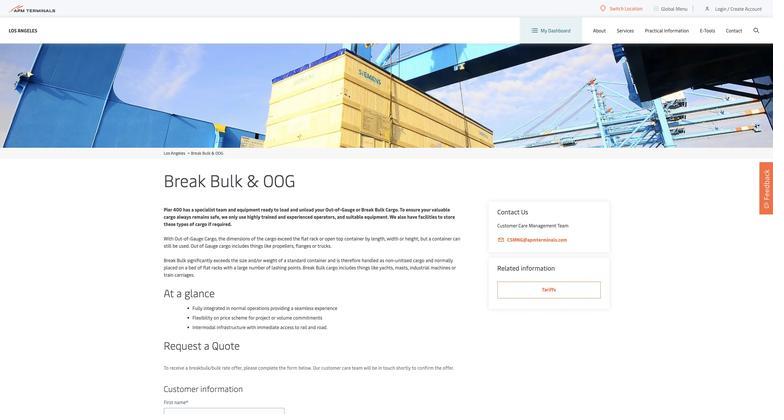Task type: describe. For each thing, give the bounding box(es) containing it.
handled
[[362, 257, 379, 264]]

includes inside with out-of-gauge cargo, the dimensions of the cargo exceed the flat rack or open top container by length, width or height, but a container can still be used. out of gauge cargo includes things like propellers, flanges or trucks.
[[232, 243, 249, 249]]

1 horizontal spatial oog
[[263, 169, 295, 192]]

flanges
[[296, 243, 311, 249]]

csmng@apmterminals.com link
[[497, 236, 601, 244]]

/
[[728, 5, 729, 12]]

use
[[239, 214, 246, 220]]

with out-of-gauge cargo, the dimensions of the cargo exceed the flat rack or open top container by length, width or height, but a container can still be used. out of gauge cargo includes things like propellers, flanges or trucks.
[[164, 236, 460, 249]]

and/or
[[248, 257, 262, 264]]

touch
[[383, 365, 395, 371]]

yachts,
[[379, 265, 394, 271]]

project
[[256, 315, 270, 321]]

number
[[249, 265, 265, 271]]

and left suitable
[[337, 214, 345, 220]]

trucks.
[[318, 243, 332, 249]]

practical
[[645, 27, 663, 34]]

on inside break bulk significantly exceeds the size and/or weight of a standard container and is therefore handled as non-unitised cargo and normally placed on a bed of flat racks with a large number of lashing points. break bulk cargo includes things like yachts, masts, industrial machines or train carriages.
[[179, 265, 184, 271]]

racks
[[212, 265, 222, 271]]

lashing
[[272, 265, 287, 271]]

operators,
[[314, 214, 336, 220]]

global
[[661, 5, 675, 12]]

0 horizontal spatial los angeles link
[[9, 27, 37, 34]]

angeles for los angeles > break bulk & oog
[[171, 151, 185, 156]]

contact for contact
[[726, 27, 742, 34]]

like inside with out-of-gauge cargo, the dimensions of the cargo exceed the flat rack or open top container by length, width or height, but a container can still be used. out of gauge cargo includes things like propellers, flanges or trucks.
[[264, 243, 271, 249]]

exceeds
[[214, 257, 230, 264]]

please
[[244, 365, 257, 371]]

will
[[364, 365, 371, 371]]

cargo down remains
[[195, 221, 207, 227]]

breakbulk/bulk
[[189, 365, 221, 371]]

0 vertical spatial &
[[211, 151, 214, 156]]

my
[[541, 27, 547, 34]]

break bulk image
[[0, 44, 773, 148]]

normal
[[231, 305, 246, 312]]

by
[[365, 236, 370, 242]]

a inside pier 400 has a specialist team and equipment ready to load and unload your out-of-gauge or break bulk cargo. to ensure your valuable cargo always remains safe, we only use highly trained and experienced operators, and suitable equipment. we also have facilities to store these types of cargo if required.
[[191, 207, 194, 213]]

dashboard
[[548, 27, 571, 34]]

to down the valuable
[[438, 214, 443, 220]]

and up experienced
[[290, 207, 298, 213]]

with
[[164, 236, 174, 242]]

a down intermodal
[[204, 339, 209, 353]]

practical information button
[[645, 17, 689, 44]]

tariffs
[[542, 287, 556, 293]]

create
[[731, 5, 744, 12]]

we
[[222, 214, 228, 220]]

team inside pier 400 has a specialist team and equipment ready to load and unload your out-of-gauge or break bulk cargo. to ensure your valuable cargo always remains safe, we only use highly trained and experienced operators, and suitable equipment. we also have facilities to store these types of cargo if required.
[[216, 207, 227, 213]]

store
[[444, 214, 455, 220]]

1 horizontal spatial gauge
[[205, 243, 218, 249]]

or right project
[[271, 315, 276, 321]]

placed
[[164, 265, 178, 271]]

a inside with out-of-gauge cargo, the dimensions of the cargo exceed the flat rack or open top container by length, width or height, but a container can still be used. out of gauge cargo includes things like propellers, flanges or trucks.
[[429, 236, 431, 242]]

offer,
[[231, 365, 243, 371]]

First name text field
[[164, 408, 284, 415]]

1 your from the left
[[315, 207, 324, 213]]

and left is on the left of the page
[[328, 257, 336, 264]]

contact button
[[726, 17, 742, 44]]

industrial
[[410, 265, 430, 271]]

standard
[[287, 257, 306, 264]]

our
[[313, 365, 320, 371]]

login
[[715, 5, 727, 12]]

ready
[[261, 207, 273, 213]]

switch location
[[610, 5, 643, 12]]

infrastructure
[[217, 324, 246, 331]]

a left bed
[[185, 265, 187, 271]]

carriages.
[[175, 272, 195, 278]]

1 vertical spatial be
[[372, 365, 377, 371]]

out- inside with out-of-gauge cargo, the dimensions of the cargo exceed the flat rack or open top container by length, width or height, but a container can still be used. out of gauge cargo includes things like propellers, flanges or trucks.
[[175, 236, 184, 242]]

cargo down is on the left of the page
[[326, 265, 338, 271]]

and down load
[[278, 214, 286, 220]]

as
[[380, 257, 384, 264]]

cargo up these
[[164, 214, 176, 220]]

has
[[183, 207, 190, 213]]

break bulk significantly exceeds the size and/or weight of a standard container and is therefore handled as non-unitised cargo and normally placed on a bed of flat racks with a large number of lashing points. break bulk cargo includes things like yachts, masts, industrial machines or train carriages.
[[164, 257, 456, 278]]

los for los angeles > break bulk & oog
[[164, 151, 170, 156]]

includes inside break bulk significantly exceeds the size and/or weight of a standard container and is therefore handled as non-unitised cargo and normally placed on a bed of flat racks with a large number of lashing points. break bulk cargo includes things like yachts, masts, industrial machines or train carriages.
[[339, 265, 356, 271]]

customer care management team
[[497, 223, 569, 229]]

customer information
[[164, 384, 243, 395]]

information
[[664, 27, 689, 34]]

of- inside pier 400 has a specialist team and equipment ready to load and unload your out-of-gauge or break bulk cargo. to ensure your valuable cargo always remains safe, we only use highly trained and experienced operators, and suitable equipment. we also have facilities to store these types of cargo if required.
[[335, 207, 342, 213]]

form
[[287, 365, 297, 371]]

and right rail
[[308, 324, 316, 331]]

feedback
[[762, 170, 771, 200]]

a right receive
[[185, 365, 188, 371]]

of inside pier 400 has a specialist team and equipment ready to load and unload your out-of-gauge or break bulk cargo. to ensure your valuable cargo always remains safe, we only use highly trained and experienced operators, and suitable equipment. we also have facilities to store these types of cargo if required.
[[190, 221, 194, 227]]

a left large
[[234, 265, 236, 271]]

therefore
[[341, 257, 361, 264]]

login / create account link
[[705, 0, 762, 17]]

1 vertical spatial with
[[247, 324, 256, 331]]

global menu
[[661, 5, 688, 12]]

road.
[[317, 324, 328, 331]]

ensure
[[406, 207, 420, 213]]

confirm
[[417, 365, 434, 371]]

shortly
[[396, 365, 411, 371]]

fully integrated in normal operations providing a seamless experience
[[192, 305, 337, 312]]

1 vertical spatial gauge
[[190, 236, 203, 242]]

break bulk & oog
[[164, 169, 295, 192]]

receive
[[170, 365, 184, 371]]

unload
[[299, 207, 314, 213]]

or right width
[[400, 236, 404, 242]]

height,
[[405, 236, 419, 242]]

services button
[[617, 17, 634, 44]]

volume
[[277, 315, 292, 321]]

access
[[280, 324, 294, 331]]

required.
[[212, 221, 232, 227]]

glance
[[184, 286, 215, 300]]

the inside break bulk significantly exceeds the size and/or weight of a standard container and is therefore handled as non-unitised cargo and normally placed on a bed of flat racks with a large number of lashing points. break bulk cargo includes things like yachts, masts, industrial machines or train carriages.
[[231, 257, 238, 264]]

care
[[519, 223, 528, 229]]

about
[[593, 27, 606, 34]]

like inside break bulk significantly exceeds the size and/or weight of a standard container and is therefore handled as non-unitised cargo and normally placed on a bed of flat racks with a large number of lashing points. break bulk cargo includes things like yachts, masts, industrial machines or train carriages.
[[371, 265, 378, 271]]

offer.
[[443, 365, 454, 371]]

customer for customer care management team
[[497, 223, 517, 229]]

out
[[191, 243, 198, 249]]

immediate
[[257, 324, 279, 331]]

of down 'weight'
[[266, 265, 271, 271]]

0 horizontal spatial in
[[226, 305, 230, 312]]

points.
[[288, 265, 302, 271]]

or inside pier 400 has a specialist team and equipment ready to load and unload your out-of-gauge or break bulk cargo. to ensure your valuable cargo always remains safe, we only use highly trained and experienced operators, and suitable equipment. we also have facilities to store these types of cargo if required.
[[356, 207, 360, 213]]

1 horizontal spatial container
[[344, 236, 364, 242]]

below.
[[298, 365, 312, 371]]

or right rack
[[319, 236, 324, 242]]

first
[[164, 400, 173, 406]]

location
[[625, 5, 643, 12]]

integrated
[[204, 305, 225, 312]]

masts,
[[395, 265, 409, 271]]

flat inside with out-of-gauge cargo, the dimensions of the cargo exceed the flat rack or open top container by length, width or height, but a container can still be used. out of gauge cargo includes things like propellers, flanges or trucks.
[[301, 236, 308, 242]]

1 vertical spatial to
[[164, 365, 169, 371]]

bulk inside pier 400 has a specialist team and equipment ready to load and unload your out-of-gauge or break bulk cargo. to ensure your valuable cargo always remains safe, we only use highly trained and experienced operators, and suitable equipment. we also have facilities to store these types of cargo if required.
[[375, 207, 385, 213]]

the left form
[[279, 365, 286, 371]]



Task type: vqa. For each thing, say whether or not it's contained in the screenshot.
bottommost Angeles
yes



Task type: locate. For each thing, give the bounding box(es) containing it.
contact left "us"
[[497, 208, 520, 216]]

be right still
[[173, 243, 178, 249]]

los angeles > break bulk & oog
[[164, 151, 223, 156]]

break up equipment.
[[361, 207, 374, 213]]

out- up operators,
[[326, 207, 335, 213]]

contact for contact us
[[497, 208, 520, 216]]

of right types
[[190, 221, 194, 227]]

in up price
[[226, 305, 230, 312]]

quote
[[212, 339, 240, 353]]

container inside break bulk significantly exceeds the size and/or weight of a standard container and is therefore handled as non-unitised cargo and normally placed on a bed of flat racks with a large number of lashing points. break bulk cargo includes things like yachts, masts, industrial machines or train carriages.
[[307, 257, 327, 264]]

switch location button
[[601, 5, 643, 12]]

a right but at the bottom right of the page
[[429, 236, 431, 242]]

team left will
[[352, 365, 363, 371]]

flat up flanges
[[301, 236, 308, 242]]

0 vertical spatial like
[[264, 243, 271, 249]]

0 horizontal spatial out-
[[175, 236, 184, 242]]

1 horizontal spatial to
[[400, 207, 405, 213]]

1 horizontal spatial angeles
[[171, 151, 185, 156]]

information up tariffs
[[521, 264, 555, 273]]

with inside break bulk significantly exceeds the size and/or weight of a standard container and is therefore handled as non-unitised cargo and normally placed on a bed of flat racks with a large number of lashing points. break bulk cargo includes things like yachts, masts, industrial machines or train carriages.
[[224, 265, 233, 271]]

1 vertical spatial on
[[214, 315, 219, 321]]

includes down the therefore
[[339, 265, 356, 271]]

with down "for"
[[247, 324, 256, 331]]

the right dimensions
[[257, 236, 264, 242]]

is
[[337, 257, 340, 264]]

1 horizontal spatial things
[[357, 265, 370, 271]]

gauge inside pier 400 has a specialist team and equipment ready to load and unload your out-of-gauge or break bulk cargo. to ensure your valuable cargo always remains safe, we only use highly trained and experienced operators, and suitable equipment. we also have facilities to store these types of cargo if required.
[[342, 207, 355, 213]]

operations
[[247, 305, 269, 312]]

0 horizontal spatial gauge
[[190, 236, 203, 242]]

train
[[164, 272, 173, 278]]

0 vertical spatial things
[[250, 243, 263, 249]]

0 horizontal spatial container
[[307, 257, 327, 264]]

your up operators,
[[315, 207, 324, 213]]

price
[[220, 315, 230, 321]]

cargo up exceeds
[[219, 243, 231, 249]]

1 vertical spatial in
[[378, 365, 382, 371]]

1 horizontal spatial in
[[378, 365, 382, 371]]

0 horizontal spatial your
[[315, 207, 324, 213]]

a right has
[[191, 207, 194, 213]]

1 vertical spatial oog
[[263, 169, 295, 192]]

1 vertical spatial like
[[371, 265, 378, 271]]

1 vertical spatial &
[[247, 169, 259, 192]]

management
[[529, 223, 556, 229]]

2 your from the left
[[421, 207, 431, 213]]

be right will
[[372, 365, 377, 371]]

0 vertical spatial includes
[[232, 243, 249, 249]]

0 horizontal spatial with
[[224, 265, 233, 271]]

1 horizontal spatial los angeles link
[[164, 151, 185, 156]]

1 horizontal spatial on
[[214, 315, 219, 321]]

the left offer.
[[435, 365, 442, 371]]

0 horizontal spatial information
[[200, 384, 243, 395]]

but
[[421, 236, 428, 242]]

1 vertical spatial of-
[[184, 236, 190, 242]]

1 horizontal spatial information
[[521, 264, 555, 273]]

customer up name on the bottom left of page
[[164, 384, 198, 395]]

container left can
[[432, 236, 452, 242]]

or down rack
[[312, 243, 316, 249]]

out- up 'used.'
[[175, 236, 184, 242]]

to left rail
[[295, 324, 299, 331]]

of- up operators,
[[335, 207, 342, 213]]

these
[[164, 221, 176, 227]]

1 vertical spatial team
[[352, 365, 363, 371]]

open
[[325, 236, 335, 242]]

cargo left exceed
[[265, 236, 276, 242]]

break up placed
[[164, 257, 176, 264]]

0 vertical spatial on
[[179, 265, 184, 271]]

used.
[[179, 243, 190, 249]]

customer down 'contact us'
[[497, 223, 517, 229]]

of- up 'used.'
[[184, 236, 190, 242]]

only
[[229, 214, 238, 220]]

1 horizontal spatial includes
[[339, 265, 356, 271]]

1 vertical spatial los angeles link
[[164, 151, 185, 156]]

e-tools
[[700, 27, 715, 34]]

team up we
[[216, 207, 227, 213]]

1 horizontal spatial of-
[[335, 207, 342, 213]]

menu
[[676, 5, 688, 12]]

rail
[[301, 324, 307, 331]]

to receive a breakbulk/bulk rate offer, please complete the form below. our customer care team will be in touch shortly to confirm the offer.
[[164, 365, 454, 371]]

0 horizontal spatial oog
[[215, 151, 223, 156]]

1 horizontal spatial like
[[371, 265, 378, 271]]

facilities
[[418, 214, 437, 220]]

non-
[[385, 257, 395, 264]]

0 horizontal spatial like
[[264, 243, 271, 249]]

to up the also in the right bottom of the page
[[400, 207, 405, 213]]

pier
[[164, 207, 172, 213]]

1 vertical spatial information
[[200, 384, 243, 395]]

2 vertical spatial gauge
[[205, 243, 218, 249]]

0 horizontal spatial flat
[[203, 265, 210, 271]]

a up lashing
[[284, 257, 286, 264]]

equipment
[[237, 207, 260, 213]]

flat inside break bulk significantly exceeds the size and/or weight of a standard container and is therefore handled as non-unitised cargo and normally placed on a bed of flat racks with a large number of lashing points. break bulk cargo includes things like yachts, masts, industrial machines or train carriages.
[[203, 265, 210, 271]]

0 horizontal spatial contact
[[497, 208, 520, 216]]

the up flanges
[[293, 236, 300, 242]]

pier 400 has a specialist team and equipment ready to load and unload your out-of-gauge or break bulk cargo. to ensure your valuable cargo always remains safe, we only use highly trained and experienced operators, and suitable equipment. we also have facilities to store these types of cargo if required.
[[164, 207, 455, 227]]

contact us
[[497, 208, 528, 216]]

0 vertical spatial gauge
[[342, 207, 355, 213]]

name
[[174, 400, 186, 406]]

gauge up out
[[190, 236, 203, 242]]

on up 'carriages.' at the bottom
[[179, 265, 184, 271]]

0 horizontal spatial &
[[211, 151, 214, 156]]

account
[[745, 5, 762, 12]]

of up lashing
[[278, 257, 283, 264]]

information down rate
[[200, 384, 243, 395]]

of right dimensions
[[251, 236, 256, 242]]

equipment.
[[364, 214, 389, 220]]

1 vertical spatial flat
[[203, 265, 210, 271]]

0 vertical spatial of-
[[335, 207, 342, 213]]

size
[[239, 257, 247, 264]]

like
[[264, 243, 271, 249], [371, 265, 378, 271]]

customer
[[497, 223, 517, 229], [164, 384, 198, 395]]

los angeles link
[[9, 27, 37, 34], [164, 151, 185, 156]]

break right >
[[191, 151, 201, 156]]

scheme
[[231, 315, 247, 321]]

a right at
[[176, 286, 182, 300]]

rack
[[310, 236, 318, 242]]

your up facilities
[[421, 207, 431, 213]]

1 horizontal spatial contact
[[726, 27, 742, 34]]

to left load
[[274, 207, 279, 213]]

or up suitable
[[356, 207, 360, 213]]

0 horizontal spatial things
[[250, 243, 263, 249]]

things up the and/or
[[250, 243, 263, 249]]

rate
[[222, 365, 230, 371]]

0 vertical spatial flat
[[301, 236, 308, 242]]

tariffs link
[[497, 282, 601, 299]]

0 vertical spatial contact
[[726, 27, 742, 34]]

contact down login / create account link
[[726, 27, 742, 34]]

in left touch
[[378, 365, 382, 371]]

information for customer information
[[200, 384, 243, 395]]

team
[[557, 223, 569, 229]]

or inside break bulk significantly exceeds the size and/or weight of a standard container and is therefore handled as non-unitised cargo and normally placed on a bed of flat racks with a large number of lashing points. break bulk cargo includes things like yachts, masts, industrial machines or train carriages.
[[452, 265, 456, 271]]

container left 'by'
[[344, 236, 364, 242]]

specialist
[[195, 207, 215, 213]]

0 vertical spatial with
[[224, 265, 233, 271]]

2 horizontal spatial container
[[432, 236, 452, 242]]

a left seamless
[[291, 305, 293, 312]]

angeles for los angeles
[[18, 27, 37, 34]]

request a quote
[[164, 339, 240, 353]]

0 vertical spatial be
[[173, 243, 178, 249]]

0 horizontal spatial of-
[[184, 236, 190, 242]]

0 horizontal spatial customer
[[164, 384, 198, 395]]

to left receive
[[164, 365, 169, 371]]

my dashboard
[[541, 27, 571, 34]]

container down trucks. in the bottom of the page
[[307, 257, 327, 264]]

flat down significantly
[[203, 265, 210, 271]]

to
[[400, 207, 405, 213], [164, 365, 169, 371]]

1 horizontal spatial be
[[372, 365, 377, 371]]

1 vertical spatial angeles
[[171, 151, 185, 156]]

1 vertical spatial contact
[[497, 208, 520, 216]]

information for related information
[[521, 264, 555, 273]]

1 horizontal spatial los
[[164, 151, 170, 156]]

of- inside with out-of-gauge cargo, the dimensions of the cargo exceed the flat rack or open top container by length, width or height, but a container can still be used. out of gauge cargo includes things like propellers, flanges or trucks.
[[184, 236, 190, 242]]

flexibility
[[192, 315, 213, 321]]

0 horizontal spatial los
[[9, 27, 17, 34]]

of right out
[[199, 243, 204, 249]]

0 vertical spatial in
[[226, 305, 230, 312]]

my dashboard button
[[531, 17, 571, 44]]

with down exceeds
[[224, 265, 233, 271]]

0 horizontal spatial angeles
[[18, 27, 37, 34]]

team
[[216, 207, 227, 213], [352, 365, 363, 371]]

gauge up suitable
[[342, 207, 355, 213]]

of right bed
[[197, 265, 202, 271]]

services
[[617, 27, 634, 34]]

1 horizontal spatial customer
[[497, 223, 517, 229]]

also
[[397, 214, 406, 220]]

machines
[[431, 265, 450, 271]]

like up 'weight'
[[264, 243, 271, 249]]

1 vertical spatial includes
[[339, 265, 356, 271]]

tools
[[704, 27, 715, 34]]

out- inside pier 400 has a specialist team and equipment ready to load and unload your out-of-gauge or break bulk cargo. to ensure your valuable cargo always remains safe, we only use highly trained and experienced operators, and suitable equipment. we also have facilities to store these types of cargo if required.
[[326, 207, 335, 213]]

things inside with out-of-gauge cargo, the dimensions of the cargo exceed the flat rack or open top container by length, width or height, but a container can still be used. out of gauge cargo includes things like propellers, flanges or trucks.
[[250, 243, 263, 249]]

1 horizontal spatial &
[[247, 169, 259, 192]]

1 vertical spatial customer
[[164, 384, 198, 395]]

still
[[164, 243, 172, 249]]

and up industrial
[[426, 257, 433, 264]]

1 horizontal spatial team
[[352, 365, 363, 371]]

and up only
[[228, 207, 236, 213]]

things inside break bulk significantly exceeds the size and/or weight of a standard container and is therefore handled as non-unitised cargo and normally placed on a bed of flat racks with a large number of lashing points. break bulk cargo includes things like yachts, masts, industrial machines or train carriages.
[[357, 265, 370, 271]]

0 vertical spatial oog
[[215, 151, 223, 156]]

1 vertical spatial things
[[357, 265, 370, 271]]

break
[[191, 151, 201, 156], [164, 169, 206, 192], [361, 207, 374, 213], [164, 257, 176, 264], [303, 265, 315, 271]]

or down normally
[[452, 265, 456, 271]]

and
[[228, 207, 236, 213], [290, 207, 298, 213], [278, 214, 286, 220], [337, 214, 345, 220], [328, 257, 336, 264], [426, 257, 433, 264], [308, 324, 316, 331]]

0 vertical spatial information
[[521, 264, 555, 273]]

customer for customer information
[[164, 384, 198, 395]]

intermodal
[[192, 324, 216, 331]]

normally
[[435, 257, 453, 264]]

on left price
[[214, 315, 219, 321]]

2 horizontal spatial gauge
[[342, 207, 355, 213]]

break inside pier 400 has a specialist team and equipment ready to load and unload your out-of-gauge or break bulk cargo. to ensure your valuable cargo always remains safe, we only use highly trained and experienced operators, and suitable equipment. we also have facilities to store these types of cargo if required.
[[361, 207, 374, 213]]

suitable
[[346, 214, 363, 220]]

1 vertical spatial out-
[[175, 236, 184, 242]]

0 horizontal spatial team
[[216, 207, 227, 213]]

0 vertical spatial team
[[216, 207, 227, 213]]

fully
[[192, 305, 202, 312]]

experienced
[[287, 214, 313, 220]]

things down the handled
[[357, 265, 370, 271]]

practical information
[[645, 27, 689, 34]]

1 horizontal spatial flat
[[301, 236, 308, 242]]

weight
[[263, 257, 277, 264]]

&
[[211, 151, 214, 156], [247, 169, 259, 192]]

seamless
[[295, 305, 314, 312]]

400
[[173, 207, 182, 213]]

1 vertical spatial los
[[164, 151, 170, 156]]

1 horizontal spatial out-
[[326, 207, 335, 213]]

includes down dimensions
[[232, 243, 249, 249]]

highly
[[247, 214, 260, 220]]

break right points.
[[303, 265, 315, 271]]

to inside pier 400 has a specialist team and equipment ready to load and unload your out-of-gauge or break bulk cargo. to ensure your valuable cargo always remains safe, we only use highly trained and experienced operators, and suitable equipment. we also have facilities to store these types of cargo if required.
[[400, 207, 405, 213]]

0 vertical spatial los
[[9, 27, 17, 34]]

0 horizontal spatial on
[[179, 265, 184, 271]]

complete
[[258, 365, 278, 371]]

0 horizontal spatial to
[[164, 365, 169, 371]]

be inside with out-of-gauge cargo, the dimensions of the cargo exceed the flat rack or open top container by length, width or height, but a container can still be used. out of gauge cargo includes things like propellers, flanges or trucks.
[[173, 243, 178, 249]]

0 vertical spatial out-
[[326, 207, 335, 213]]

0 vertical spatial los angeles link
[[9, 27, 37, 34]]

1 horizontal spatial with
[[247, 324, 256, 331]]

gauge down cargo,
[[205, 243, 218, 249]]

0 vertical spatial customer
[[497, 223, 517, 229]]

about button
[[593, 17, 606, 44]]

the right cargo,
[[218, 236, 225, 242]]

0 vertical spatial angeles
[[18, 27, 37, 34]]

be
[[173, 243, 178, 249], [372, 365, 377, 371]]

like down the handled
[[371, 265, 378, 271]]

of
[[190, 221, 194, 227], [251, 236, 256, 242], [199, 243, 204, 249], [278, 257, 283, 264], [197, 265, 202, 271], [266, 265, 271, 271]]

can
[[453, 236, 460, 242]]

trained
[[261, 214, 277, 220]]

break down >
[[164, 169, 206, 192]]

los inside los angeles link
[[9, 27, 17, 34]]

gauge
[[342, 207, 355, 213], [190, 236, 203, 242], [205, 243, 218, 249]]

los for los angeles
[[9, 27, 17, 34]]

the left "size"
[[231, 257, 238, 264]]

0 horizontal spatial be
[[173, 243, 178, 249]]

0 horizontal spatial includes
[[232, 243, 249, 249]]

flexibility on price scheme for project or volume commitments
[[192, 315, 322, 321]]

customer
[[321, 365, 341, 371]]

login / create account
[[715, 5, 762, 12]]

0 vertical spatial to
[[400, 207, 405, 213]]

cargo up industrial
[[413, 257, 425, 264]]

to right shortly
[[412, 365, 416, 371]]

1 horizontal spatial your
[[421, 207, 431, 213]]

remains
[[192, 214, 209, 220]]

significantly
[[187, 257, 212, 264]]



